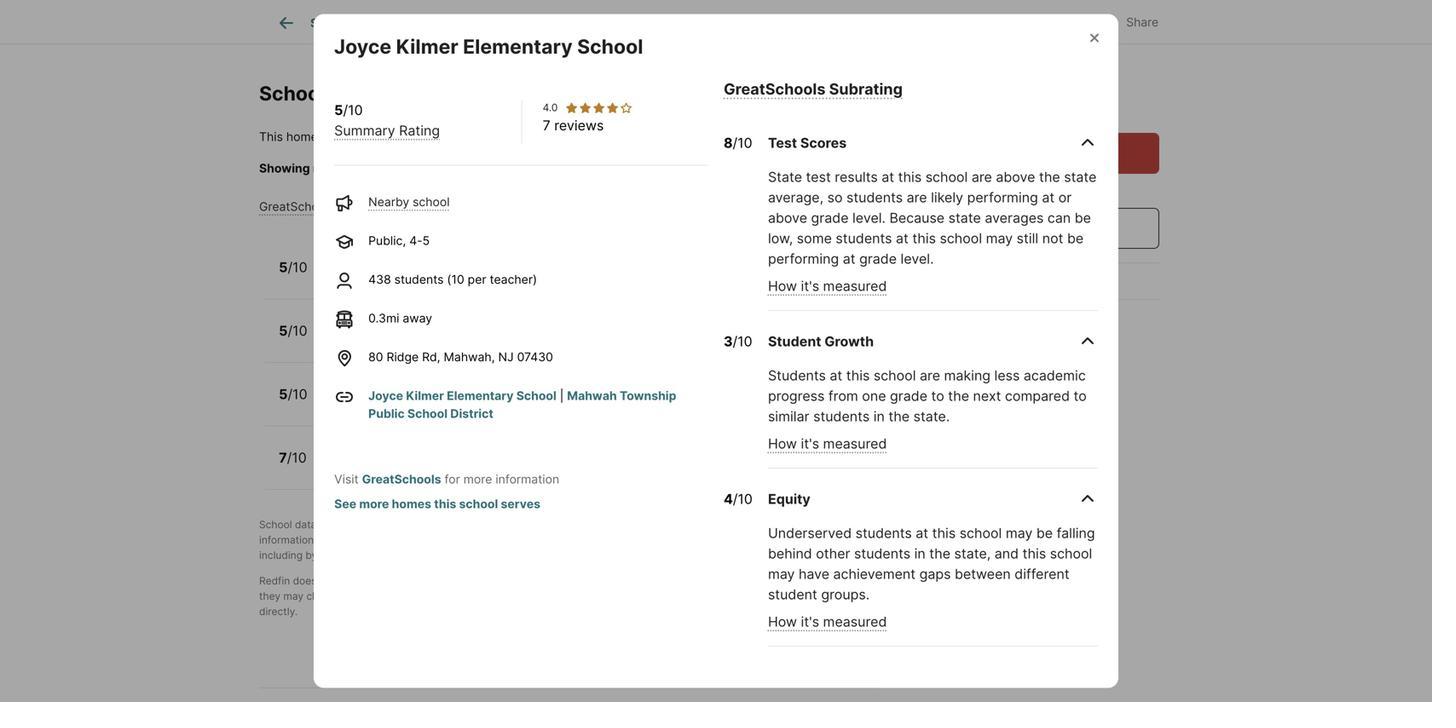 Task type: locate. For each thing, give the bounding box(es) containing it.
in up gaps
[[915, 546, 926, 562]]

1 vertical spatial schools
[[750, 534, 787, 547]]

0 horizontal spatial information
[[259, 534, 314, 547]]

the inside underserved students at this school may be falling behind other students in the state, and this school may have achievement gaps between different student groups.
[[930, 546, 951, 562]]

information inside joyce kilmer elementary school dialog
[[496, 472, 560, 487]]

as inside school service boundaries are intended to be used as a reference only; they may change and are not
[[775, 575, 787, 588]]

0 vertical spatial district
[[587, 130, 630, 144]]

and up desired
[[717, 519, 735, 531]]

1 horizontal spatial state
[[1065, 169, 1097, 185]]

how it's measured link down similar
[[768, 436, 887, 452]]

kilmer up 80
[[370, 315, 413, 332]]

public, 4-5
[[369, 234, 430, 248]]

this up the ,
[[434, 497, 457, 512]]

1 vertical spatial mahwah
[[567, 389, 617, 403]]

information inside the ', a nonprofit organization. redfin recommends buyers and renters use greatschools information and ratings as a'
[[259, 534, 314, 547]]

this up state,
[[933, 525, 956, 542]]

to down recommends
[[621, 534, 631, 547]]

to up "contact"
[[721, 575, 731, 588]]

ramapo ridge middle school public, 6-8 • nearby school • 0.3mi
[[327, 379, 527, 412]]

a for request
[[1050, 145, 1058, 162]]

1 vertical spatial kilmer
[[370, 315, 413, 332]]

grade
[[812, 210, 849, 226], [860, 251, 897, 267], [890, 388, 928, 405]]

rating
[[399, 122, 440, 139], [395, 200, 431, 214]]

public,
[[369, 234, 406, 248], [327, 270, 364, 285], [327, 334, 364, 348], [327, 397, 364, 412], [327, 461, 364, 475]]

level. down because
[[901, 251, 934, 267]]

/10
[[343, 102, 363, 119], [733, 135, 753, 151], [288, 259, 308, 276], [288, 323, 308, 339], [733, 333, 753, 350], [288, 386, 308, 403], [287, 450, 307, 466], [733, 491, 753, 508]]

0 horizontal spatial their
[[509, 534, 531, 547]]

public
[[505, 130, 541, 144], [369, 407, 405, 421]]

0 horizontal spatial redfin
[[259, 575, 290, 588]]

from
[[829, 388, 859, 405]]

0 vertical spatial ridge
[[387, 350, 419, 365]]

1 vertical spatial how it's measured link
[[768, 436, 887, 452]]

as inside the ', a nonprofit organization. redfin recommends buyers and renters use greatschools information and ratings as a'
[[374, 534, 385, 547]]

0 vertical spatial 5 /10
[[279, 259, 308, 276]]

more
[[464, 472, 492, 487], [359, 497, 389, 512]]

1 how from the top
[[768, 278, 797, 295]]

4-
[[410, 234, 423, 248], [368, 334, 381, 348]]

0.3mi up nj on the left of page
[[496, 334, 527, 348]]

2 vertical spatial 0.3mi
[[496, 397, 527, 412]]

1 horizontal spatial redfin
[[582, 519, 613, 531]]

mahwah township public school district
[[369, 389, 677, 421]]

are inside students at this school are making less academic progress from one grade to the next compared to similar students in the state.
[[920, 368, 941, 384]]

7 reviews
[[543, 117, 604, 134]]

own
[[534, 534, 554, 547]]

1 horizontal spatial performing
[[968, 189, 1039, 206]]

1 vertical spatial more
[[359, 497, 389, 512]]

nearby inside joyce kilmer elementary school public, 4-5 • nearby school • 0.3mi
[[402, 334, 443, 348]]

home right for
[[473, 461, 505, 475]]

district down joyce kilmer elementary school |
[[451, 407, 494, 421]]

0 vertical spatial township
[[445, 130, 502, 144]]

0 horizontal spatial public
[[369, 407, 405, 421]]

may inside school service boundaries are intended to be used as a reference only; they may change and are not
[[284, 591, 304, 603]]

be inside guaranteed to be accurate. to verify school enrollment eligibility, contact the school district directly.
[[474, 591, 486, 603]]

public, inside 7 /10 public, 9-12 • serves this home • 0.5mi
[[327, 461, 364, 475]]

please
[[408, 161, 445, 176]]

not
[[1043, 230, 1064, 247], [320, 575, 336, 588], [384, 591, 400, 603]]

state
[[1065, 169, 1097, 185], [949, 210, 982, 226]]

low,
[[768, 230, 793, 247]]

1 vertical spatial rating
[[395, 200, 431, 214]]

elementary up 4.0
[[463, 35, 573, 58]]

measured for achievement
[[823, 614, 887, 631]]

joyce left 0.3mi away
[[327, 315, 367, 332]]

joyce inside joyce kilmer elementary school public, 4-5 • nearby school • 0.3mi
[[327, 315, 367, 332]]

1 horizontal spatial in
[[915, 546, 926, 562]]

5 inside joyce kilmer elementary school public, 4-5 • nearby school • 0.3mi
[[381, 334, 388, 348]]

07430
[[517, 350, 553, 365]]

how it's measured for have
[[768, 614, 887, 631]]

is
[[321, 130, 330, 144], [320, 519, 327, 531]]

school inside joyce kilmer elementary school public, 4-5 • nearby school • 0.3mi
[[496, 315, 542, 332]]

may inside state test results at this school are above the state average, so students are likely performing at or above grade level.  because state averages can be low, some students at this school may still not be performing at grade level.
[[986, 230, 1013, 247]]

in inside students at this school are making less academic progress from one grade to the next compared to similar students in the state.
[[874, 409, 885, 425]]

used
[[749, 575, 773, 588]]

1 vertical spatial public
[[369, 407, 405, 421]]

a for send
[[1023, 220, 1031, 237]]

mahwah
[[393, 130, 443, 144], [567, 389, 617, 403]]

0 vertical spatial 7
[[543, 117, 551, 134]]

3 /10
[[724, 333, 753, 350]]

their up themselves. in the left bottom of the page
[[509, 534, 531, 547]]

public, inside ramapo ridge middle school public, 6-8 • nearby school • 0.3mi
[[327, 397, 364, 412]]

how for state test results at this school are above the state average, so students are likely performing at or above grade level.  because state averages can be low, some students at this school may still not be performing at grade level.
[[768, 278, 797, 295]]

1 vertical spatial 3
[[724, 333, 733, 350]]

nearby school
[[369, 195, 450, 209]]

averages
[[985, 210, 1044, 226]]

not inside state test results at this school are above the state average, so students are likely performing at or above grade level.  because state averages can be low, some students at this school may still not be performing at grade level.
[[1043, 230, 1064, 247]]

kilmer down rd,
[[406, 389, 444, 403]]

elementary
[[463, 35, 573, 58], [416, 315, 493, 332], [447, 389, 514, 403]]

mahwah township public school district link down "07430"
[[369, 389, 677, 421]]

2 vertical spatial measured
[[823, 614, 887, 631]]

1 vertical spatial how it's measured
[[768, 436, 887, 452]]

joyce kilmer elementary school |
[[369, 389, 567, 403]]

be
[[1075, 210, 1092, 226], [1068, 230, 1084, 247], [1037, 525, 1053, 542], [734, 575, 746, 588], [474, 591, 486, 603]]

schools down conduct
[[452, 550, 489, 562]]

school inside ramapo ridge middle school public, 6-8 • nearby school • 0.3mi
[[446, 397, 483, 412]]

nearby up rd,
[[402, 334, 443, 348]]

0 vertical spatial 8
[[724, 135, 733, 151]]

2 measured from the top
[[823, 436, 887, 452]]

or inside state test results at this school are above the state average, so students are likely performing at or above grade level.  because state averages can be low, some students at this school may still not be performing at grade level.
[[1059, 189, 1072, 206]]

redfin up investigation
[[582, 519, 613, 531]]

2 vertical spatial schools
[[452, 550, 489, 562]]

4- up 80
[[368, 334, 381, 348]]

measured for grade
[[823, 278, 887, 295]]

1 horizontal spatial not
[[384, 591, 400, 603]]

greatschools down showing
[[259, 200, 335, 214]]

elementary inside joyce kilmer elementary school public, 4-5 • nearby school • 0.3mi
[[416, 315, 493, 332]]

1 vertical spatial how
[[768, 436, 797, 452]]

0 horizontal spatial state
[[949, 210, 982, 226]]

the down step, on the left bottom
[[433, 550, 449, 562]]

this left test
[[784, 161, 804, 176]]

still
[[1017, 230, 1039, 247]]

0 horizontal spatial performing
[[768, 251, 839, 267]]

school down nj on the left of page
[[474, 379, 520, 395]]

grade down so
[[812, 210, 849, 226]]

1 horizontal spatial 7
[[543, 117, 551, 134]]

mahwah township public school district link down 4.0
[[393, 130, 630, 144]]

1 vertical spatial district
[[812, 591, 845, 603]]

change
[[307, 591, 342, 603]]

this up guaranteed
[[446, 575, 463, 588]]

be inside underserved students at this school may be falling behind other students in the state, and this school may have achievement gaps between different student groups.
[[1037, 525, 1053, 542]]

2 vertical spatial how
[[768, 614, 797, 631]]

5
[[334, 102, 343, 119], [423, 234, 430, 248], [279, 259, 288, 276], [279, 323, 288, 339], [381, 334, 388, 348], [279, 386, 288, 403]]

0 horizontal spatial 7
[[279, 450, 287, 466]]

test
[[806, 169, 831, 185]]

0 vertical spatial level.
[[853, 210, 886, 226]]

it's down similar
[[801, 436, 820, 452]]

district inside guaranteed to be accurate. to verify school enrollment eligibility, contact the school district directly.
[[812, 591, 845, 603]]

438
[[369, 272, 391, 287]]

0 vertical spatial 0.3mi
[[369, 311, 400, 326]]

data
[[295, 519, 317, 531]]

students at this school are making less academic progress from one grade to the next compared to similar students in the state.
[[768, 368, 1087, 425]]

at inside students at this school are making less academic progress from one grade to the next compared to similar students in the state.
[[830, 368, 843, 384]]

it's for have
[[801, 614, 820, 631]]

how it's measured link
[[768, 278, 887, 295], [768, 436, 887, 452], [768, 614, 887, 631]]

information up including
[[259, 534, 314, 547]]

0 horizontal spatial 8
[[381, 397, 388, 412]]

2 how it's measured from the top
[[768, 436, 887, 452]]

be left falling
[[1037, 525, 1053, 542]]

nearby down "middle"
[[401, 397, 442, 412]]

how it's measured for above
[[768, 278, 887, 295]]

1 vertical spatial in
[[915, 546, 926, 562]]

their down buyers on the bottom of the page
[[686, 534, 708, 547]]

3 tab from the left
[[517, 3, 607, 43]]

3 how it's measured from the top
[[768, 614, 887, 631]]

first
[[397, 534, 416, 547]]

or right endorse
[[381, 575, 391, 588]]

joyce kilmer elementary school element
[[334, 14, 664, 59]]

school
[[577, 35, 643, 58], [544, 130, 584, 144], [496, 315, 542, 332], [474, 379, 520, 395], [517, 389, 557, 403], [408, 407, 448, 421], [259, 519, 292, 531], [527, 575, 559, 588]]

2 vertical spatial grade
[[890, 388, 928, 405]]

request a tour button
[[920, 133, 1160, 174]]

not up 'change'
[[320, 575, 336, 588]]

district down "7 reviews"
[[548, 161, 587, 176]]

7 /10 public, 9-12 • serves this home • 0.5mi
[[279, 450, 549, 475]]

a left tour
[[1050, 145, 1058, 162]]

3 5 /10 from the top
[[279, 386, 308, 403]]

0.3mi down nj on the left of page
[[496, 397, 527, 412]]

student
[[768, 333, 822, 350]]

ridge
[[387, 350, 419, 365], [384, 379, 422, 395]]

see more homes this school serves link
[[334, 497, 541, 512]]

or
[[1033, 183, 1047, 199], [1059, 189, 1072, 206], [790, 534, 800, 547], [381, 575, 391, 588]]

the inside state test results at this school are above the state average, so students are likely performing at or above grade level.  because state averages can be low, some students at this school may still not be performing at grade level.
[[1040, 169, 1061, 185]]

0 horizontal spatial above
[[768, 210, 808, 226]]

be down can
[[1068, 230, 1084, 247]]

0 vertical spatial above
[[996, 169, 1036, 185]]

kilmer inside joyce kilmer elementary school public, 4-5 • nearby school • 0.3mi
[[370, 315, 413, 332]]

measured up growth
[[823, 278, 887, 295]]

at inside underserved students at this school may be falling behind other students in the state, and this school may have achievement gaps between different student groups.
[[916, 525, 929, 542]]

joyce kilmer elementary school dialog
[[314, 14, 1119, 703]]

1 horizontal spatial level.
[[901, 251, 934, 267]]

0 vertical spatial kilmer
[[396, 35, 459, 58]]

1 vertical spatial 8
[[381, 397, 388, 412]]

or inside first step, and conduct their own investigation to determine their desired schools or school districts, including by contacting and visiting the schools themselves.
[[790, 534, 800, 547]]

their
[[509, 534, 531, 547], [686, 534, 708, 547]]

3 left student
[[724, 333, 733, 350]]

measured down groups.
[[823, 614, 887, 631]]

7 inside 7 /10 public, 9-12 • serves this home • 0.5mi
[[279, 450, 287, 466]]

7 for 7 /10 public, 9-12 • serves this home • 0.5mi
[[279, 450, 287, 466]]

2 how it's measured link from the top
[[768, 436, 887, 452]]

2 vertical spatial how it's measured
[[768, 614, 887, 631]]

4- inside joyce kilmer elementary school dialog
[[410, 234, 423, 248]]

this right serves
[[449, 461, 470, 475]]

other
[[816, 546, 851, 562]]

(10
[[447, 272, 465, 287]]

joyce
[[334, 35, 392, 58], [327, 315, 367, 332], [369, 389, 403, 403]]

1 it's from the top
[[801, 278, 820, 295]]

2 vertical spatial how it's measured link
[[768, 614, 887, 631]]

measured
[[823, 278, 887, 295], [823, 436, 887, 452], [823, 614, 887, 631]]

2 how from the top
[[768, 436, 797, 452]]

1 vertical spatial 5 /10
[[279, 323, 308, 339]]

2 5 /10 from the top
[[279, 323, 308, 339]]

2 vertical spatial joyce
[[369, 389, 403, 403]]

how down similar
[[768, 436, 797, 452]]

a left first
[[388, 534, 394, 547]]

8 inside joyce kilmer elementary school dialog
[[724, 135, 733, 151]]

measured down from
[[823, 436, 887, 452]]

by
[[376, 519, 388, 531], [306, 550, 318, 562]]

5 /10 for joyce
[[279, 323, 308, 339]]

school down "middle"
[[408, 407, 448, 421]]

the up gaps
[[930, 546, 951, 562]]

1 how it's measured link from the top
[[768, 278, 887, 295]]

5 /10 for ramapo
[[279, 386, 308, 403]]

how for students at this school are making less academic progress from one grade to the next compared to similar students in the state.
[[768, 436, 797, 452]]

to inside guaranteed to be accurate. to verify school enrollment eligibility, contact the school district directly.
[[461, 591, 471, 603]]

accurate.
[[489, 591, 534, 603]]

1 vertical spatial mahwah township public school district link
[[369, 389, 677, 421]]

check
[[449, 161, 483, 176]]

greatschools summary rating link
[[259, 200, 431, 214]]

district down rating 4.0 out of 5 element
[[587, 130, 630, 144]]

a right send
[[1023, 220, 1031, 237]]

5 /10
[[279, 259, 308, 276], [279, 323, 308, 339], [279, 386, 308, 403]]

nearby down the schools.
[[369, 195, 410, 209]]

1 vertical spatial 0.3mi
[[496, 334, 527, 348]]

growth
[[825, 333, 874, 350]]

may up different
[[1006, 525, 1033, 542]]

behind
[[768, 546, 813, 562]]

1 horizontal spatial more
[[464, 472, 492, 487]]

and down endorse
[[345, 591, 363, 603]]

ridge inside joyce kilmer elementary school dialog
[[387, 350, 419, 365]]

7 inside joyce kilmer elementary school dialog
[[543, 117, 551, 134]]

8 inside ramapo ridge middle school public, 6-8 • nearby school • 0.3mi
[[381, 397, 388, 412]]

schools
[[259, 81, 336, 105]]

may down does
[[284, 591, 304, 603]]

1 horizontal spatial by
[[376, 519, 388, 531]]

mahwah,
[[444, 350, 495, 365]]

1 horizontal spatial mahwah
[[567, 389, 617, 403]]

is for within
[[321, 130, 330, 144]]

2 vertical spatial not
[[384, 591, 400, 603]]

3 measured from the top
[[823, 614, 887, 631]]

1 vertical spatial joyce
[[327, 315, 367, 332]]

school up nj on the left of page
[[496, 315, 542, 332]]

0 vertical spatial redfin
[[582, 519, 613, 531]]

home right this
[[286, 130, 318, 144]]

not down redfin does not endorse or guarantee this information.
[[384, 591, 400, 603]]

rating up public, 4-5
[[395, 200, 431, 214]]

state,
[[955, 546, 991, 562]]

1 vertical spatial as
[[775, 575, 787, 588]]

1 horizontal spatial their
[[686, 534, 708, 547]]

school inside school service boundaries are intended to be used as a reference only; they may change and are not
[[527, 575, 559, 588]]

1 horizontal spatial as
[[775, 575, 787, 588]]

search
[[310, 16, 351, 30]]

ratings
[[338, 534, 371, 547]]

how down low,
[[768, 278, 797, 295]]

grade inside students at this school are making less academic progress from one grade to the next compared to similar students in the state.
[[890, 388, 928, 405]]

0 horizontal spatial mahwah
[[393, 130, 443, 144]]

3 how it's measured link from the top
[[768, 614, 887, 631]]

a left have
[[789, 575, 795, 588]]

1 vertical spatial district
[[451, 407, 494, 421]]

3
[[398, 270, 406, 285], [724, 333, 733, 350]]

rating inside the 5 /10 summary rating
[[399, 122, 440, 139]]

1 horizontal spatial schools
[[692, 161, 735, 176]]

not inside school service boundaries are intended to be used as a reference only; they may change and are not
[[384, 591, 400, 603]]

be inside school service boundaries are intended to be used as a reference only; they may change and are not
[[734, 575, 746, 588]]

ridge inside ramapo ridge middle school public, 6-8 • nearby school • 0.3mi
[[384, 379, 422, 395]]

a right the ,
[[461, 519, 467, 531]]

ridge for ramapo
[[384, 379, 422, 395]]

4- down "nearby school" link
[[410, 234, 423, 248]]

/10 for state test results at this school are above the state average, so students are likely performing at or above grade level.  because state averages can be low, some students at this school may still not be performing at grade level.
[[733, 135, 753, 151]]

3 how from the top
[[768, 614, 797, 631]]

/10 inside 7 /10 public, 9-12 • serves this home • 0.5mi
[[287, 450, 307, 466]]

elementary up 80 ridge rd, mahwah, nj 07430 in the left of the page
[[416, 315, 493, 332]]

how it's measured link for students
[[768, 436, 887, 452]]

level. down results
[[853, 210, 886, 226]]

school up rating 4.0 out of 5 element
[[577, 35, 643, 58]]

3 right 438 on the top left
[[398, 270, 406, 285]]

public down the ramapo
[[369, 407, 405, 421]]

the inside guaranteed to be accurate. to verify school enrollment eligibility, contact the school district directly.
[[758, 591, 774, 603]]

are
[[972, 169, 993, 185], [907, 189, 928, 206], [920, 368, 941, 384], [657, 575, 673, 588], [366, 591, 382, 603]]

0 horizontal spatial level.
[[853, 210, 886, 226]]

0 horizontal spatial township
[[445, 130, 502, 144]]

1 measured from the top
[[823, 278, 887, 295]]

1 how it's measured from the top
[[768, 278, 887, 295]]

kilmer up the 5 /10 summary rating
[[396, 35, 459, 58]]

0 vertical spatial it's
[[801, 278, 820, 295]]

mahwah right the |
[[567, 389, 617, 403]]

0.3mi away
[[369, 311, 432, 326]]

as right ratings
[[374, 534, 385, 547]]

kilmer for joyce kilmer elementary school public, 4-5 • nearby school • 0.3mi
[[370, 315, 413, 332]]

1 horizontal spatial home
[[473, 461, 505, 475]]

2 it's from the top
[[801, 436, 820, 452]]

average,
[[768, 189, 824, 206]]

public, left the 9-
[[327, 461, 364, 475]]

above up low,
[[768, 210, 808, 226]]

1 5 /10 from the top
[[279, 259, 308, 276]]

1 vertical spatial by
[[306, 550, 318, 562]]

/10 for public, 4-5 • nearby school • 0.3mi
[[288, 323, 308, 339]]

2 horizontal spatial not
[[1043, 230, 1064, 247]]

0 vertical spatial 3
[[398, 270, 406, 285]]

0.3mi inside joyce kilmer elementary school public, 4-5 • nearby school • 0.3mi
[[496, 334, 527, 348]]

0 vertical spatial 4-
[[410, 234, 423, 248]]

public, up prek-
[[369, 234, 406, 248]]

results
[[835, 169, 878, 185]]

1 horizontal spatial 8
[[724, 135, 733, 151]]

0.3mi inside ramapo ridge middle school public, 6-8 • nearby school • 0.3mi
[[496, 397, 527, 412]]

recommends
[[616, 519, 679, 531]]

0 horizontal spatial not
[[320, 575, 336, 588]]

school
[[508, 161, 545, 176], [926, 169, 968, 185], [413, 195, 450, 209], [940, 230, 983, 247], [464, 270, 501, 285], [446, 334, 483, 348], [874, 368, 916, 384], [446, 397, 483, 412], [459, 497, 498, 512], [960, 525, 1002, 542], [802, 534, 834, 547], [1050, 546, 1093, 562], [582, 591, 614, 603], [777, 591, 809, 603]]

1 vertical spatial it's
[[801, 436, 820, 452]]

step,
[[419, 534, 443, 547]]

0 vertical spatial in
[[874, 409, 885, 425]]

1 horizontal spatial information
[[496, 472, 560, 487]]

subrating
[[830, 80, 903, 98]]

0 vertical spatial how it's measured link
[[768, 278, 887, 295]]

how it's measured link down "some"
[[768, 278, 887, 295]]

to down information.
[[461, 591, 471, 603]]

how it's measured down groups.
[[768, 614, 887, 631]]

/10 for public, prek-3 • nearby school • 0.2mi
[[288, 259, 308, 276]]

1 vertical spatial measured
[[823, 436, 887, 452]]

how it's measured
[[768, 278, 887, 295], [768, 436, 887, 452], [768, 614, 887, 631]]

joyce for joyce kilmer elementary school |
[[369, 389, 403, 403]]

this inside students at this school are making less academic progress from one grade to the next compared to similar students in the state.
[[847, 368, 870, 384]]

township
[[445, 130, 502, 144], [620, 389, 677, 403]]

above down request
[[996, 169, 1036, 185]]

the down request a tour
[[1040, 169, 1061, 185]]

1 horizontal spatial district
[[812, 591, 845, 603]]

public, down the ramapo
[[327, 397, 364, 412]]

mahwah up please
[[393, 130, 443, 144]]

is for provided
[[320, 519, 327, 531]]

search tab list
[[259, 0, 838, 43]]

per
[[468, 272, 487, 287]]

students inside students at this school are making less academic progress from one grade to the next compared to similar students in the state.
[[814, 409, 870, 425]]

district
[[548, 161, 587, 176], [812, 591, 845, 603]]

tab
[[369, 3, 456, 43], [456, 3, 517, 43], [517, 3, 607, 43], [607, 3, 688, 43], [688, 3, 824, 43]]

7 for 7 reviews
[[543, 117, 551, 134]]

schools right all
[[692, 161, 735, 176]]

school data is provided by greatschools
[[259, 519, 455, 531]]

3 it's from the top
[[801, 614, 820, 631]]

0 horizontal spatial in
[[874, 409, 885, 425]]

ridge down rd,
[[384, 379, 422, 395]]

this inside 7 /10 public, 9-12 • serves this home • 0.5mi
[[449, 461, 470, 475]]

0 vertical spatial not
[[1043, 230, 1064, 247]]

1 vertical spatial 7
[[279, 450, 287, 466]]

more right for
[[464, 472, 492, 487]]

2 vertical spatial it's
[[801, 614, 820, 631]]

redfin up they
[[259, 575, 290, 588]]

how it's measured down "some"
[[768, 278, 887, 295]]

public, inside joyce kilmer elementary school dialog
[[369, 234, 406, 248]]

1 vertical spatial is
[[320, 519, 327, 531]]

and up redfin does not endorse or guarantee this information.
[[375, 550, 393, 562]]

school inside joyce kilmer elementary school public, 4-5 • nearby school • 0.3mi
[[446, 334, 483, 348]]

0 vertical spatial rating
[[399, 122, 440, 139]]

summary down the schools.
[[338, 200, 392, 214]]

test scores button
[[768, 119, 1098, 167]]

5 inside the 5 /10 summary rating
[[334, 102, 343, 119]]

7
[[543, 117, 551, 134], [279, 450, 287, 466]]

12
[[381, 461, 393, 475]]

0 vertical spatial joyce
[[334, 35, 392, 58]]

as right used
[[775, 575, 787, 588]]

school inside mahwah township public school district
[[408, 407, 448, 421]]



Task type: describe. For each thing, give the bounding box(es) containing it.
township inside mahwah township public school district
[[620, 389, 677, 403]]

themselves.
[[492, 550, 550, 562]]

0 horizontal spatial more
[[359, 497, 389, 512]]

and down the ,
[[446, 534, 464, 547]]

0.3mi inside joyce kilmer elementary school dialog
[[369, 311, 400, 326]]

serves
[[501, 497, 541, 512]]

to inside school service boundaries are intended to be used as a reference only; they may change and are not
[[721, 575, 731, 588]]

joyce kilmer elementary school
[[334, 35, 643, 58]]

contact
[[719, 591, 755, 603]]

state.
[[914, 409, 950, 425]]

2 horizontal spatial schools
[[750, 534, 787, 547]]

or up averages
[[1033, 183, 1047, 199]]

by inside first step, and conduct their own investigation to determine their desired schools or school districts, including by contacting and visiting the schools themselves.
[[306, 550, 318, 562]]

showing nearby schools. please check the school district website to see all schools serving this home.
[[259, 161, 843, 176]]

5 tab from the left
[[688, 3, 824, 43]]

1 tab from the left
[[369, 3, 456, 43]]

rating 4.0 out of 5 element
[[565, 101, 633, 115]]

can
[[1048, 210, 1071, 226]]

redfin does not endorse or guarantee this information.
[[259, 575, 524, 588]]

search link
[[276, 13, 351, 33]]

nearby left per
[[419, 270, 460, 285]]

to inside first step, and conduct their own investigation to determine their desired schools or school districts, including by contacting and visiting the schools themselves.
[[621, 534, 631, 547]]

greatschools summary rating
[[259, 200, 431, 214]]

1 horizontal spatial district
[[587, 130, 630, 144]]

and inside school service boundaries are intended to be used as a reference only; they may change and are not
[[345, 591, 363, 603]]

measured for in
[[823, 436, 887, 452]]

1 their from the left
[[509, 534, 531, 547]]

service
[[562, 575, 597, 588]]

directly.
[[259, 606, 298, 618]]

public inside mahwah township public school district
[[369, 407, 405, 421]]

school down 4.0
[[544, 130, 584, 144]]

tour
[[1061, 145, 1088, 162]]

school inside 'joyce kilmer elementary school' element
[[577, 35, 643, 58]]

how for underserved students at this school may be falling behind other students in the state, and this school may have achievement gaps between different student groups.
[[768, 614, 797, 631]]

student growth
[[768, 333, 874, 350]]

0 vertical spatial public
[[505, 130, 541, 144]]

for
[[445, 472, 460, 487]]

/10 inside the 5 /10 summary rating
[[343, 102, 363, 119]]

similar
[[768, 409, 810, 425]]

serves
[[407, 461, 446, 475]]

eligibility,
[[671, 591, 716, 603]]

are down endorse
[[366, 591, 382, 603]]

joyce for joyce kilmer elementary school
[[334, 35, 392, 58]]

elementary for joyce kilmer elementary school |
[[447, 389, 514, 403]]

nearby inside joyce kilmer elementary school dialog
[[369, 195, 410, 209]]

4 tab from the left
[[607, 3, 688, 43]]

1 vertical spatial grade
[[860, 251, 897, 267]]

1 vertical spatial redfin
[[259, 575, 290, 588]]

see
[[653, 161, 673, 176]]

renters
[[738, 519, 773, 531]]

elementary for joyce kilmer elementary school
[[463, 35, 573, 58]]

one
[[863, 388, 887, 405]]

groups.
[[822, 587, 870, 603]]

the inside first step, and conduct their own investigation to determine their desired schools or school districts, including by contacting and visiting the schools themselves.
[[433, 550, 449, 562]]

greatschools up homes
[[362, 472, 441, 487]]

rd,
[[422, 350, 441, 365]]

home inside 7 /10 public, 9-12 • serves this home • 0.5mi
[[473, 461, 505, 475]]

3 inside joyce kilmer elementary school dialog
[[724, 333, 733, 350]]

see more homes this school serves
[[334, 497, 541, 512]]

public, inside joyce kilmer elementary school public, 4-5 • nearby school • 0.3mi
[[327, 334, 364, 348]]

/10 for public, 6-8 • nearby school • 0.3mi
[[288, 386, 308, 403]]

this home is within the mahwah township public school district
[[259, 130, 630, 144]]

and inside underserved students at this school may be falling behind other students in the state, and this school may have achievement gaps between different student groups.
[[995, 546, 1019, 562]]

0 vertical spatial more
[[464, 472, 492, 487]]

schools.
[[356, 161, 405, 176]]

it's for above
[[801, 278, 820, 295]]

it's for students
[[801, 436, 820, 452]]

visit
[[334, 472, 359, 487]]

message
[[1034, 220, 1094, 237]]

the down making
[[949, 388, 970, 405]]

0 vertical spatial by
[[376, 519, 388, 531]]

0.5mi
[[518, 461, 549, 475]]

this down "test scores" dropdown button
[[899, 169, 922, 185]]

to left see
[[638, 161, 650, 176]]

mahwah inside mahwah township public school district
[[567, 389, 617, 403]]

kilmer for joyce kilmer elementary school
[[396, 35, 459, 58]]

and up contacting
[[317, 534, 335, 547]]

are up because
[[907, 189, 928, 206]]

nearby inside ramapo ridge middle school public, 6-8 • nearby school • 0.3mi
[[401, 397, 442, 412]]

underserved
[[768, 525, 852, 542]]

this
[[259, 130, 283, 144]]

within
[[334, 130, 368, 144]]

0 vertical spatial mahwah
[[393, 130, 443, 144]]

0 vertical spatial mahwah township public school district link
[[393, 130, 630, 144]]

4- inside joyce kilmer elementary school public, 4-5 • nearby school • 0.3mi
[[368, 334, 381, 348]]

first step, and conduct their own investigation to determine their desired schools or school districts, including by contacting and visiting the schools themselves.
[[259, 534, 879, 562]]

school inside ramapo ridge middle school public, 6-8 • nearby school • 0.3mi
[[474, 379, 520, 395]]

summary rating link
[[334, 122, 440, 139]]

0 vertical spatial district
[[548, 161, 587, 176]]

prek-
[[368, 270, 398, 285]]

the right the check
[[486, 161, 504, 176]]

nonprofit
[[470, 519, 514, 531]]

have
[[799, 566, 830, 583]]

state
[[768, 169, 803, 185]]

greatschools subrating
[[724, 80, 903, 98]]

a inside school service boundaries are intended to be used as a reference only; they may change and are not
[[789, 575, 795, 588]]

visit greatschools for more information
[[334, 472, 560, 487]]

student growth button
[[768, 318, 1098, 366]]

to up state.
[[932, 388, 945, 405]]

school inside students at this school are making less academic progress from one grade to the next compared to similar students in the state.
[[874, 368, 916, 384]]

this up different
[[1023, 546, 1047, 562]]

ridge for 80
[[387, 350, 419, 365]]

0 vertical spatial state
[[1065, 169, 1097, 185]]

scores
[[801, 135, 847, 151]]

greatschools up step, on the left bottom
[[390, 519, 455, 531]]

how it's measured link for above
[[768, 278, 887, 295]]

the left state.
[[889, 409, 910, 425]]

less
[[995, 368, 1020, 384]]

falling
[[1057, 525, 1096, 542]]

0 horizontal spatial home
[[286, 130, 318, 144]]

guaranteed to be accurate. to verify school enrollment eligibility, contact the school district directly.
[[259, 591, 845, 618]]

some
[[797, 230, 832, 247]]

438 students (10 per teacher)
[[369, 272, 537, 287]]

send a message
[[986, 220, 1094, 237]]

how it's measured link for have
[[768, 614, 887, 631]]

gaps
[[920, 566, 951, 583]]

greatschools up test
[[724, 80, 826, 98]]

public, left 438 on the top left
[[327, 270, 364, 285]]

1 vertical spatial level.
[[901, 251, 934, 267]]

9-
[[368, 461, 381, 475]]

school inside first step, and conduct their own investigation to determine their desired schools or school districts, including by contacting and visiting the schools themselves.
[[802, 534, 834, 547]]

district inside mahwah township public school district
[[451, 407, 494, 421]]

this down because
[[913, 230, 936, 247]]

2 their from the left
[[686, 534, 708, 547]]

test scores
[[768, 135, 847, 151]]

because
[[890, 210, 945, 226]]

1 horizontal spatial above
[[996, 169, 1036, 185]]

0.3mi for elementary
[[496, 334, 527, 348]]

showing
[[259, 161, 310, 176]]

in inside underserved students at this school may be falling behind other students in the state, and this school may have achievement gaps between different student groups.
[[915, 546, 926, 562]]

serving
[[739, 161, 780, 176]]

are down request
[[972, 169, 993, 185]]

summary inside the 5 /10 summary rating
[[334, 122, 395, 139]]

send
[[986, 220, 1020, 237]]

1 vertical spatial above
[[768, 210, 808, 226]]

2 tab from the left
[[456, 3, 517, 43]]

school left data
[[259, 519, 292, 531]]

share
[[1127, 15, 1159, 29]]

1 vertical spatial state
[[949, 210, 982, 226]]

1 vertical spatial summary
[[338, 200, 392, 214]]

state test results at this school are above the state average, so students are likely performing at or above grade level.  because state averages can be low, some students at this school may still not be performing at grade level.
[[768, 169, 1097, 267]]

/10 for underserved students at this school may be falling behind other students in the state, and this school may have achievement gaps between different student groups.
[[733, 491, 753, 508]]

0 vertical spatial grade
[[812, 210, 849, 226]]

80
[[369, 350, 383, 365]]

desired
[[711, 534, 747, 547]]

a for ,
[[461, 519, 467, 531]]

ramapo
[[327, 379, 381, 395]]

elementary for joyce kilmer elementary school public, 4-5 • nearby school • 0.3mi
[[416, 315, 493, 332]]

may down behind
[[768, 566, 795, 583]]

school left the |
[[517, 389, 557, 403]]

home.
[[808, 161, 843, 176]]

0.3mi for middle
[[496, 397, 527, 412]]

request
[[992, 145, 1047, 162]]

redfin inside the ', a nonprofit organization. redfin recommends buyers and renters use greatschools information and ratings as a'
[[582, 519, 613, 531]]

greatschools inside the ', a nonprofit organization. redfin recommends buyers and renters use greatschools information and ratings as a'
[[796, 519, 861, 531]]

test
[[768, 135, 798, 151]]

0 horizontal spatial schools
[[452, 550, 489, 562]]

greatschools subrating link
[[724, 80, 903, 98]]

guarantee
[[394, 575, 443, 588]]

verify
[[552, 591, 579, 603]]

6-
[[368, 397, 381, 412]]

progress
[[768, 388, 825, 405]]

does
[[293, 575, 317, 588]]

1 vertical spatial performing
[[768, 251, 839, 267]]

are up enrollment
[[657, 575, 673, 588]]

how it's measured for students
[[768, 436, 887, 452]]

1 vertical spatial not
[[320, 575, 336, 588]]

middle
[[425, 379, 471, 395]]

kilmer for joyce kilmer elementary school |
[[406, 389, 444, 403]]

visiting
[[396, 550, 430, 562]]

0 vertical spatial performing
[[968, 189, 1039, 206]]

students
[[768, 368, 826, 384]]

intended
[[676, 575, 718, 588]]

compared
[[1006, 388, 1070, 405]]

away
[[403, 311, 432, 326]]

joyce for joyce kilmer elementary school public, 4-5 • nearby school • 0.3mi
[[327, 315, 367, 332]]

request a tour
[[992, 145, 1088, 162]]

endorse
[[338, 575, 378, 588]]

nearby school link
[[369, 195, 450, 209]]

different
[[1015, 566, 1070, 583]]

be right can
[[1075, 210, 1092, 226]]

to down academic
[[1074, 388, 1087, 405]]

the right "within"
[[371, 130, 389, 144]]

0 horizontal spatial 3
[[398, 270, 406, 285]]

student
[[768, 587, 818, 603]]

/10 for students at this school are making less academic progress from one grade to the next compared to similar students in the state.
[[733, 333, 753, 350]]



Task type: vqa. For each thing, say whether or not it's contained in the screenshot.
Why do credit scores matter? at left
no



